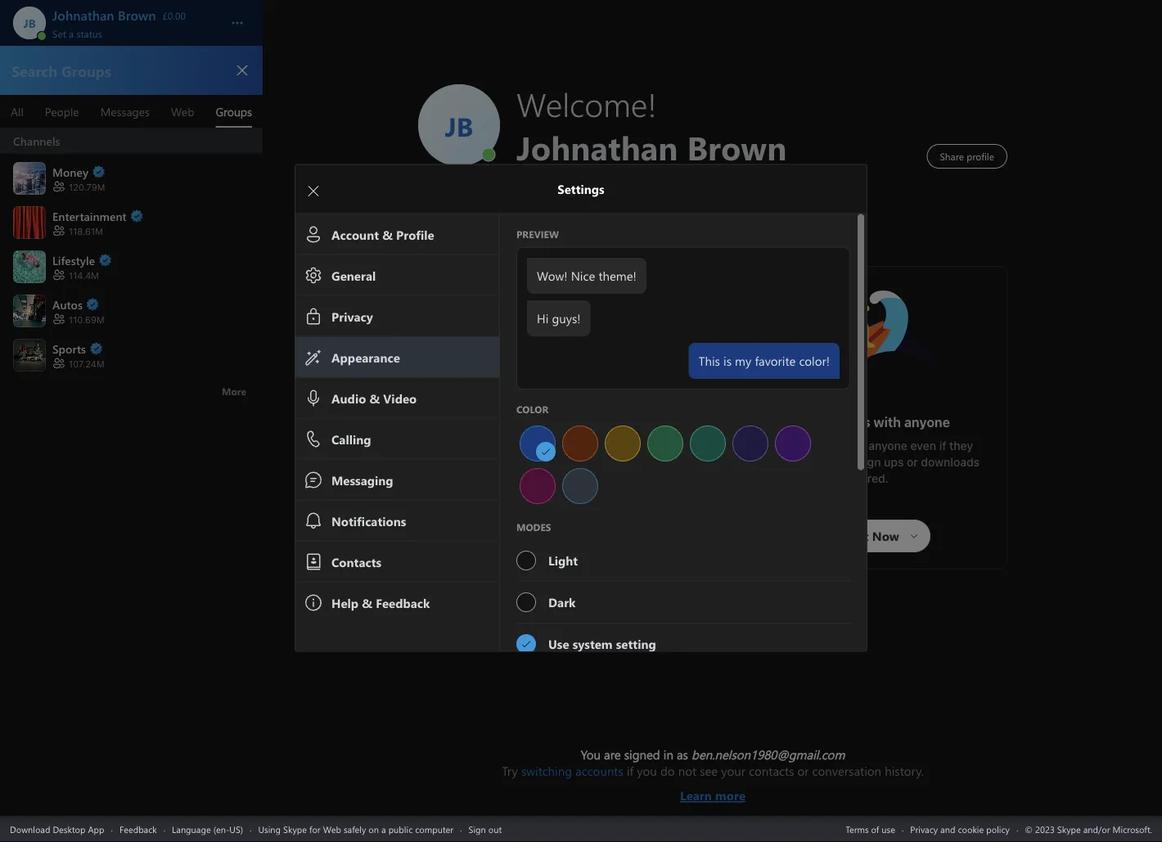Task type: describe. For each thing, give the bounding box(es) containing it.
stay
[[445, 448, 469, 461]]

easy meetings with anyone
[[779, 415, 951, 430]]

set a status button
[[52, 23, 215, 40]]

ups
[[885, 456, 904, 469]]

sign out
[[469, 824, 502, 836]]

us)
[[230, 824, 243, 836]]

107.24m
[[69, 359, 104, 370]]

desktop
[[53, 824, 86, 836]]

a inside button
[[69, 27, 74, 40]]

do
[[661, 763, 675, 780]]

don't
[[561, 464, 591, 477]]

language
[[172, 824, 211, 836]]

privacy
[[911, 824, 939, 836]]

the inside share the invite with anyone even if they aren't on skype. no sign ups or downloads required.
[[790, 439, 808, 453]]

status
[[76, 27, 102, 40]]

114.4m
[[69, 270, 99, 281]]

Use system setting checkbox
[[516, 624, 851, 665]]

1 vertical spatial on
[[369, 824, 379, 836]]

terms
[[846, 824, 869, 836]]

sign
[[469, 824, 486, 836]]

safely
[[344, 824, 366, 836]]

what's
[[495, 423, 540, 439]]

aren't
[[749, 456, 781, 469]]

no
[[841, 456, 856, 469]]

1 horizontal spatial skype
[[589, 423, 629, 439]]

1 vertical spatial skype
[[283, 824, 307, 836]]

you
[[581, 747, 601, 763]]

0 vertical spatial anyone
[[905, 415, 951, 430]]

even
[[911, 439, 937, 453]]

learn more link
[[502, 780, 925, 804]]

a inside stay up to date with the latest features and updates in skype. don't miss a thing!
[[622, 464, 628, 477]]

using
[[258, 824, 281, 836]]

not
[[679, 763, 697, 780]]

Dark checkbox
[[516, 582, 851, 623]]

they
[[950, 439, 974, 453]]

or inside 'try switching accounts if you do not see your contacts or conversation history. learn more'
[[798, 763, 810, 780]]

switching
[[522, 763, 572, 780]]

thing!
[[631, 464, 662, 477]]

theme dialog
[[295, 164, 892, 843]]

1 vertical spatial and
[[941, 824, 956, 836]]

public
[[389, 824, 413, 836]]

mansurfer
[[816, 283, 874, 301]]

language (en-us)
[[172, 824, 243, 836]]

switching accounts link
[[522, 763, 624, 780]]

the inside stay up to date with the latest features and updates in skype. don't miss a thing!
[[556, 448, 574, 461]]

share
[[756, 439, 787, 453]]

learn
[[681, 788, 712, 804]]

skype. inside stay up to date with the latest features and updates in skype. don't miss a thing!
[[521, 464, 558, 477]]

110.69m
[[69, 315, 105, 325]]

privacy and cookie policy
[[911, 824, 1011, 836]]

accounts
[[576, 763, 624, 780]]

updates
[[461, 464, 505, 477]]

set
[[52, 27, 66, 40]]

try
[[502, 763, 518, 780]]

latest
[[577, 448, 607, 461]]

are
[[604, 747, 621, 763]]

set a status
[[52, 27, 102, 40]]

2 horizontal spatial with
[[874, 415, 902, 430]]

cookie
[[959, 824, 985, 836]]

date
[[503, 448, 527, 461]]

using skype for web safely on a public computer
[[258, 824, 454, 836]]

to
[[489, 448, 500, 461]]

terms of use
[[846, 824, 896, 836]]

download desktop app
[[10, 824, 104, 836]]

of
[[872, 824, 880, 836]]

history.
[[885, 763, 925, 780]]

what's new in skype
[[495, 423, 629, 439]]



Task type: vqa. For each thing, say whether or not it's contained in the screenshot.
topmost or
yes



Task type: locate. For each thing, give the bounding box(es) containing it.
0 horizontal spatial on
[[369, 824, 379, 836]]

and up thing!
[[658, 448, 678, 461]]

skype left for
[[283, 824, 307, 836]]

1 horizontal spatial skype.
[[801, 456, 838, 469]]

required.
[[840, 472, 889, 486]]

with inside share the invite with anyone even if they aren't on skype. no sign ups or downloads required.
[[843, 439, 866, 453]]

language (en-us) link
[[172, 824, 243, 836]]

easy
[[779, 415, 809, 430]]

0 horizontal spatial if
[[627, 763, 634, 780]]

skype. inside share the invite with anyone even if they aren't on skype. no sign ups or downloads required.
[[801, 456, 838, 469]]

in inside stay up to date with the latest features and updates in skype. don't miss a thing!
[[508, 464, 518, 477]]

1 horizontal spatial in
[[574, 423, 586, 439]]

0 horizontal spatial or
[[798, 763, 810, 780]]

0 horizontal spatial in
[[508, 464, 518, 477]]

0 horizontal spatial and
[[658, 448, 678, 461]]

you
[[637, 763, 658, 780]]

0 vertical spatial and
[[658, 448, 678, 461]]

downloads
[[922, 456, 980, 469]]

anyone up the even
[[905, 415, 951, 430]]

0 horizontal spatial with
[[530, 448, 553, 461]]

conversation
[[813, 763, 882, 780]]

computer
[[415, 824, 454, 836]]

a left public
[[382, 824, 386, 836]]

stay up to date with the latest features and updates in skype. don't miss a thing!
[[445, 448, 681, 477]]

tab list
[[0, 95, 263, 128]]

the up don't
[[556, 448, 574, 461]]

sign
[[859, 456, 882, 469]]

feedback link
[[119, 824, 157, 836]]

1 vertical spatial anyone
[[869, 439, 908, 453]]

launch
[[513, 292, 551, 309]]

try switching accounts if you do not see your contacts or conversation history. learn more
[[502, 763, 925, 804]]

if inside 'try switching accounts if you do not see your contacts or conversation history. learn more'
[[627, 763, 634, 780]]

0 horizontal spatial the
[[556, 448, 574, 461]]

0 horizontal spatial skype
[[283, 824, 307, 836]]

a right set
[[69, 27, 74, 40]]

0 horizontal spatial skype.
[[521, 464, 558, 477]]

and left cookie
[[941, 824, 956, 836]]

1 horizontal spatial the
[[790, 439, 808, 453]]

1 horizontal spatial a
[[382, 824, 386, 836]]

as
[[677, 747, 689, 763]]

terms of use link
[[846, 824, 896, 836]]

list item
[[0, 129, 263, 156]]

118.61m
[[69, 226, 103, 237]]

or
[[907, 456, 919, 469], [798, 763, 810, 780]]

Search Groups text field
[[10, 60, 220, 81]]

you are signed in as
[[581, 747, 692, 763]]

policy
[[987, 824, 1011, 836]]

meetings
[[812, 415, 871, 430]]

1 vertical spatial a
[[622, 464, 628, 477]]

on
[[784, 456, 798, 469], [369, 824, 379, 836]]

1 horizontal spatial or
[[907, 456, 919, 469]]

2 vertical spatial a
[[382, 824, 386, 836]]

with inside stay up to date with the latest features and updates in skype. don't miss a thing!
[[530, 448, 553, 461]]

with up ups
[[874, 415, 902, 430]]

1 vertical spatial in
[[508, 464, 518, 477]]

1 vertical spatial or
[[798, 763, 810, 780]]

your
[[722, 763, 746, 780]]

skype.
[[801, 456, 838, 469], [521, 464, 558, 477]]

use
[[882, 824, 896, 836]]

skype. down invite
[[801, 456, 838, 469]]

in down date
[[508, 464, 518, 477]]

and
[[658, 448, 678, 461], [941, 824, 956, 836]]

in left as
[[664, 747, 674, 763]]

0 vertical spatial in
[[574, 423, 586, 439]]

a
[[69, 27, 74, 40], [622, 464, 628, 477], [382, 824, 386, 836]]

1 horizontal spatial with
[[843, 439, 866, 453]]

1 horizontal spatial on
[[784, 456, 798, 469]]

in
[[574, 423, 586, 439], [508, 464, 518, 477], [664, 747, 674, 763]]

skype. down date
[[521, 464, 558, 477]]

2 horizontal spatial in
[[664, 747, 674, 763]]

on right safely
[[369, 824, 379, 836]]

or right ups
[[907, 456, 919, 469]]

download desktop app link
[[10, 824, 104, 836]]

skype up latest
[[589, 423, 629, 439]]

signed
[[625, 747, 661, 763]]

out
[[489, 824, 502, 836]]

if inside share the invite with anyone even if they aren't on skype. no sign ups or downloads required.
[[940, 439, 947, 453]]

if up downloads
[[940, 439, 947, 453]]

0 vertical spatial or
[[907, 456, 919, 469]]

in right new on the left bottom
[[574, 423, 586, 439]]

or inside share the invite with anyone even if they aren't on skype. no sign ups or downloads required.
[[907, 456, 919, 469]]

the down easy
[[790, 439, 808, 453]]

more
[[716, 788, 746, 804]]

120.79m
[[69, 182, 105, 193]]

a down features
[[622, 464, 628, 477]]

with right date
[[530, 448, 553, 461]]

sign out link
[[469, 824, 502, 836]]

channels group
[[0, 129, 263, 406]]

0 horizontal spatial a
[[69, 27, 74, 40]]

0 vertical spatial a
[[69, 27, 74, 40]]

or right contacts
[[798, 763, 810, 780]]

if
[[940, 439, 947, 453], [627, 763, 634, 780]]

app
[[88, 824, 104, 836]]

with
[[874, 415, 902, 430], [843, 439, 866, 453], [530, 448, 553, 461]]

2 vertical spatial in
[[664, 747, 674, 763]]

2 horizontal spatial a
[[622, 464, 628, 477]]

contacts
[[749, 763, 795, 780]]

0 vertical spatial skype
[[589, 423, 629, 439]]

features
[[610, 448, 655, 461]]

privacy and cookie policy link
[[911, 824, 1011, 836]]

(en-
[[213, 824, 230, 836]]

Light checkbox
[[516, 540, 851, 581]]

1 horizontal spatial and
[[941, 824, 956, 836]]

with up no
[[843, 439, 866, 453]]

on down share
[[784, 456, 798, 469]]

see
[[700, 763, 718, 780]]

on inside share the invite with anyone even if they aren't on skype. no sign ups or downloads required.
[[784, 456, 798, 469]]

new
[[543, 423, 571, 439]]

share the invite with anyone even if they aren't on skype. no sign ups or downloads required.
[[749, 439, 983, 486]]

0 vertical spatial on
[[784, 456, 798, 469]]

and inside stay up to date with the latest features and updates in skype. don't miss a thing!
[[658, 448, 678, 461]]

for
[[310, 824, 321, 836]]

up
[[472, 448, 486, 461]]

the
[[790, 439, 808, 453], [556, 448, 574, 461]]

1 vertical spatial if
[[627, 763, 634, 780]]

feedback
[[119, 824, 157, 836]]

anyone inside share the invite with anyone even if they aren't on skype. no sign ups or downloads required.
[[869, 439, 908, 453]]

download
[[10, 824, 50, 836]]

miss
[[594, 464, 619, 477]]

invite
[[811, 439, 840, 453]]

anyone
[[905, 415, 951, 430], [869, 439, 908, 453]]

if left you
[[627, 763, 634, 780]]

web
[[323, 824, 341, 836]]

0 vertical spatial if
[[940, 439, 947, 453]]

anyone up ups
[[869, 439, 908, 453]]

using skype for web safely on a public computer link
[[258, 824, 454, 836]]

skype
[[589, 423, 629, 439], [283, 824, 307, 836]]

1 horizontal spatial if
[[940, 439, 947, 453]]



